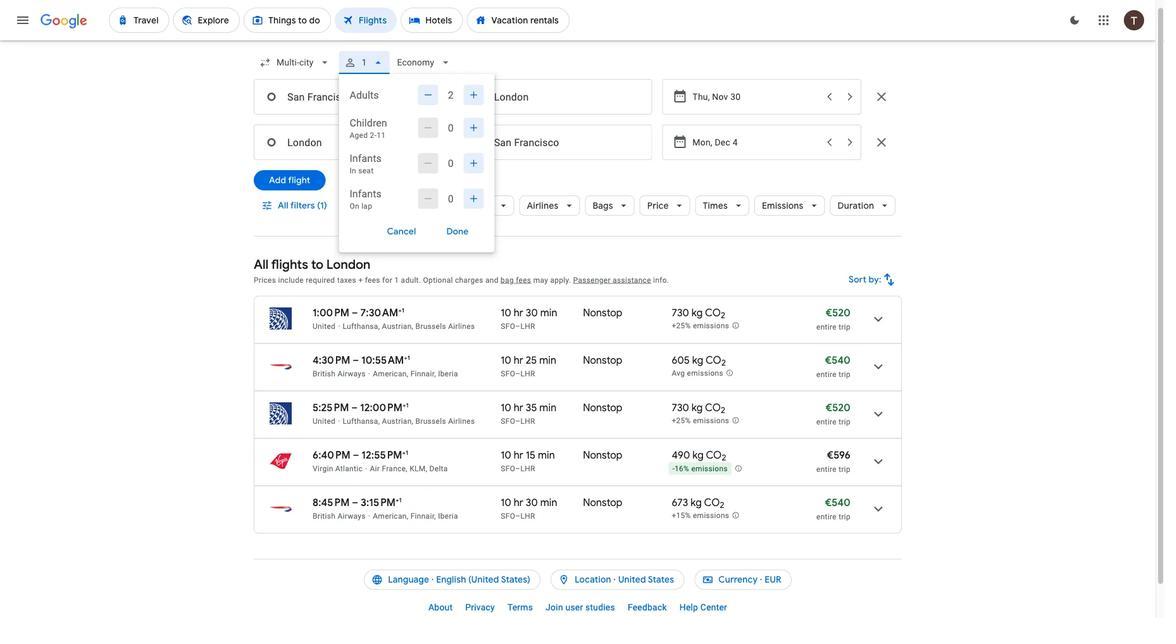 Task type: vqa. For each thing, say whether or not it's contained in the screenshot.


Task type: locate. For each thing, give the bounding box(es) containing it.
1 vertical spatial €540 entire trip
[[816, 496, 851, 521]]

2 iberia from the top
[[438, 512, 458, 521]]

0 vertical spatial 0
[[448, 122, 454, 134]]

1 inside 4:30 pm – 10:55 am + 1
[[407, 354, 410, 362]]

1 american, finnair, iberia from the top
[[373, 370, 458, 378]]

0 vertical spatial €520
[[826, 307, 851, 320]]

Arrival time: 7:30 AM on  Friday, December 1. text field
[[360, 307, 404, 320]]

30 down may
[[526, 307, 538, 320]]

2 €520 entire trip from the top
[[816, 402, 851, 427]]

4 sfo from the top
[[501, 465, 515, 473]]

emissions for 10:55 am
[[687, 369, 723, 378]]

total duration 10 hr 35 min. element
[[501, 402, 583, 416]]

8:45 pm
[[313, 496, 350, 509]]

brussels up delta
[[416, 417, 446, 426]]

€540 entire trip up €520 text field
[[816, 354, 851, 379]]

entire down 596 euros text box
[[816, 465, 837, 474]]

0 for infants in seat
[[448, 158, 454, 170]]

1 €520 entire trip from the top
[[816, 307, 851, 332]]

sfo
[[501, 322, 515, 331], [501, 370, 515, 378], [501, 417, 515, 426], [501, 465, 515, 473], [501, 512, 515, 521]]

airways down 4:30 pm – 10:55 am + 1
[[338, 370, 366, 378]]

5 nonstop flight. element from the top
[[583, 496, 622, 511]]

kg up 605 kg co 2
[[692, 307, 703, 320]]

10 inside 10 hr 35 min sfo – lhr
[[501, 402, 511, 415]]

+ down arrival time: 10:55 am on  friday, december 1. text box
[[402, 402, 406, 409]]

730 for 10 hr 35 min
[[672, 402, 689, 415]]

1 hr from the top
[[514, 307, 523, 320]]

bag
[[501, 276, 514, 285]]

kg up avg emissions
[[692, 354, 703, 367]]

nonstop flight. element for 12:55 pm
[[583, 449, 622, 464]]

0 vertical spatial  image
[[368, 370, 370, 378]]

2 american, from the top
[[373, 512, 408, 521]]

€540
[[825, 354, 851, 367], [825, 496, 851, 509]]

co up -16% emissions
[[706, 449, 722, 462]]

10 hr 25 min sfo – lhr
[[501, 354, 556, 378]]

1 vertical spatial united
[[313, 417, 336, 426]]

0 vertical spatial 10 hr 30 min sfo – lhr
[[501, 307, 557, 331]]

2 €540 from the top
[[825, 496, 851, 509]]

5 entire from the top
[[816, 513, 837, 521]]

kg up +15% emissions
[[691, 496, 702, 509]]

 image down 3:15 pm
[[368, 512, 370, 521]]

united left states
[[618, 575, 646, 586]]

1 vertical spatial british
[[313, 512, 336, 521]]

austrian, for 7:30 am
[[382, 322, 413, 331]]

co for 10:55 am
[[706, 354, 721, 367]]

3 0 from the top
[[448, 193, 454, 205]]

emissions up 605 kg co 2
[[693, 322, 729, 331]]

1 british from the top
[[313, 370, 336, 378]]

all up prices
[[254, 257, 269, 273]]

hr down 10 hr 15 min sfo – lhr at the bottom of the page
[[514, 496, 523, 509]]

none search field containing adults
[[254, 48, 902, 253]]

1 total duration 10 hr 30 min. element from the top
[[501, 307, 583, 322]]

1 inside 1:00 pm – 7:30 am + 1
[[402, 307, 404, 315]]

0 vertical spatial +25%
[[672, 322, 691, 331]]

1 vertical spatial lufthansa, austrian, brussels airlines
[[343, 417, 475, 426]]

1 right the for
[[394, 276, 399, 285]]

trip inside €596 entire trip
[[839, 465, 851, 474]]

help
[[680, 603, 698, 613]]

kg inside 673 kg co 2
[[691, 496, 702, 509]]

swap origin and destination. image
[[445, 135, 461, 150]]

1 730 from the top
[[672, 307, 689, 320]]

lhr for 3:15 pm
[[520, 512, 535, 521]]

1 austrian, from the top
[[382, 322, 413, 331]]

(united
[[468, 575, 499, 586]]

1 vertical spatial €520
[[826, 402, 851, 415]]

british airways for 8:45 pm
[[313, 512, 366, 521]]

None text field
[[455, 79, 652, 115]]

0 vertical spatial €540 entire trip
[[816, 354, 851, 379]]

0 vertical spatial british airways
[[313, 370, 366, 378]]

airways for 8:45 pm
[[338, 512, 366, 521]]

10 for 12:00 pm
[[501, 402, 511, 415]]

finnair,
[[411, 370, 436, 378], [411, 512, 436, 521]]

10 hr 15 min sfo – lhr
[[501, 449, 555, 473]]

british airways
[[313, 370, 366, 378], [313, 512, 366, 521]]

1 10 hr 30 min sfo – lhr from the top
[[501, 307, 557, 331]]

2 up 605 kg co 2
[[721, 311, 725, 321]]

0 vertical spatial austrian,
[[382, 322, 413, 331]]

€540 for 673
[[825, 496, 851, 509]]

adults
[[350, 89, 379, 101]]

lufthansa, down 5:25 pm – 12:00 pm + 1
[[343, 417, 380, 426]]

0 vertical spatial 730
[[672, 307, 689, 320]]

trip down €520 text field
[[839, 418, 851, 427]]

lhr inside 10 hr 15 min sfo – lhr
[[520, 465, 535, 473]]

lufthansa, down 1:00 pm – 7:30 am + 1
[[343, 322, 380, 331]]

0 vertical spatial lufthansa,
[[343, 322, 380, 331]]

min down 10 hr 15 min sfo – lhr at the bottom of the page
[[540, 496, 557, 509]]

privacy link
[[459, 598, 501, 618]]

5 lhr from the top
[[520, 512, 535, 521]]

american, down arrival time: 10:55 am on  friday, december 1. text box
[[373, 370, 408, 378]]

1 vertical spatial 730 kg co 2
[[672, 402, 725, 416]]

5 10 from the top
[[501, 496, 511, 509]]

0 vertical spatial british
[[313, 370, 336, 378]]

lufthansa,
[[343, 322, 380, 331], [343, 417, 380, 426]]

prices
[[254, 276, 276, 285]]

0 vertical spatial 30
[[526, 307, 538, 320]]

5 nonstop from the top
[[583, 496, 622, 509]]

0 down swap origin and destination. icon
[[448, 158, 454, 170]]

2 +25% from the top
[[672, 417, 691, 426]]

total duration 10 hr 25 min. element
[[501, 354, 583, 369]]

– right 1:00 pm
[[352, 307, 358, 320]]

2 american, finnair, iberia from the top
[[373, 512, 458, 521]]

iberia for 10:55 am
[[438, 370, 458, 378]]

entire down €520 text field
[[816, 418, 837, 427]]

all for all flights to london
[[254, 257, 269, 273]]

co
[[705, 307, 721, 320], [706, 354, 721, 367], [705, 402, 721, 415], [706, 449, 722, 462], [704, 496, 720, 509]]

british airways down departure time: 8:45 pm. text field
[[313, 512, 366, 521]]

atlantic
[[335, 465, 363, 473]]

american,
[[373, 370, 408, 378], [373, 512, 408, 521]]

3 hr from the top
[[514, 402, 523, 415]]

1 inside 6:40 pm – 12:55 pm + 1
[[406, 449, 408, 457]]

trip
[[839, 323, 851, 332], [839, 370, 851, 379], [839, 418, 851, 427], [839, 465, 851, 474], [839, 513, 851, 521]]

16%
[[675, 465, 689, 474]]

+
[[358, 276, 363, 285], [398, 307, 402, 315], [404, 354, 407, 362], [402, 402, 406, 409], [402, 449, 406, 457], [396, 496, 399, 504]]

sfo for 7:30 am
[[501, 322, 515, 331]]

+ for 3:15 pm
[[396, 496, 399, 504]]

2 vertical spatial 0
[[448, 193, 454, 205]]

– inside 10 hr 15 min sfo – lhr
[[515, 465, 520, 473]]

hr left the 35
[[514, 402, 523, 415]]

apply.
[[550, 276, 571, 285]]

€540 entire trip
[[816, 354, 851, 379], [816, 496, 851, 521]]

total duration 10 hr 30 min. element down 10 hr 15 min sfo – lhr at the bottom of the page
[[501, 496, 583, 511]]

sfo down total duration 10 hr 35 min. element
[[501, 417, 515, 426]]

adult.
[[401, 276, 421, 285]]

sfo inside 10 hr 35 min sfo – lhr
[[501, 417, 515, 426]]

– down total duration 10 hr 35 min. element
[[515, 417, 520, 426]]

1 vertical spatial american, finnair, iberia
[[373, 512, 458, 521]]

hr for 10:55 am
[[514, 354, 523, 367]]

10 hr 30 min sfo – lhr down 10 hr 15 min sfo – lhr at the bottom of the page
[[501, 496, 557, 521]]

8:45 pm – 3:15 pm + 1
[[313, 496, 402, 509]]

2 €520 from the top
[[826, 402, 851, 415]]

1 +25% emissions from the top
[[672, 322, 729, 331]]

1 american, from the top
[[373, 370, 408, 378]]

1 vertical spatial lufthansa,
[[343, 417, 380, 426]]

min inside 10 hr 25 min sfo – lhr
[[539, 354, 556, 367]]

+ for 7:30 am
[[398, 307, 402, 315]]

lhr for 7:30 am
[[520, 322, 535, 331]]

1 inside 5:25 pm – 12:00 pm + 1
[[406, 402, 409, 409]]

596 euros text field
[[827, 449, 851, 462]]

-16% emissions
[[672, 465, 728, 474]]

lhr for 12:55 pm
[[520, 465, 535, 473]]

+ inside 8:45 pm – 3:15 pm + 1
[[396, 496, 399, 504]]

may
[[533, 276, 548, 285]]

sfo up 10 hr 25 min sfo – lhr
[[501, 322, 515, 331]]

0 vertical spatial all
[[278, 200, 288, 212]]

1 up "adults"
[[362, 58, 367, 68]]

min
[[540, 307, 557, 320], [539, 354, 556, 367], [539, 402, 556, 415], [538, 449, 555, 462], [540, 496, 557, 509]]

1 vertical spatial airways
[[338, 512, 366, 521]]

min inside 10 hr 15 min sfo – lhr
[[538, 449, 555, 462]]

2
[[448, 89, 454, 101], [721, 311, 725, 321], [721, 358, 726, 369], [721, 405, 725, 416], [722, 453, 726, 464], [720, 500, 724, 511]]

5 sfo from the top
[[501, 512, 515, 521]]

virgin
[[313, 465, 333, 473]]

lufthansa, austrian, brussels airlines for 12:00 pm
[[343, 417, 475, 426]]

france,
[[382, 465, 408, 473]]

1 lufthansa, austrian, brussels airlines from the top
[[343, 322, 475, 331]]

2 up +15% emissions
[[720, 500, 724, 511]]

lhr up 25
[[520, 322, 535, 331]]

airways down 8:45 pm – 3:15 pm + 1 on the left bottom
[[338, 512, 366, 521]]

1
[[362, 58, 367, 68], [394, 276, 399, 285], [402, 307, 404, 315], [407, 354, 410, 362], [406, 402, 409, 409], [406, 449, 408, 457], [399, 496, 402, 504]]

trip for 12:55 pm
[[839, 465, 851, 474]]

15
[[526, 449, 536, 462]]

5:25 pm
[[313, 402, 349, 415]]

1 nonstop flight. element from the top
[[583, 307, 622, 322]]

1 vertical spatial infants
[[350, 188, 382, 200]]

austrian, down arrival time: 12:00 pm on  friday, december 1. text box
[[382, 417, 413, 426]]

min for 10:55 am
[[539, 354, 556, 367]]

avg
[[672, 369, 685, 378]]

4 trip from the top
[[839, 465, 851, 474]]

min right 25
[[539, 354, 556, 367]]

lhr inside 10 hr 35 min sfo – lhr
[[520, 417, 535, 426]]

1 up "air france, klm, delta"
[[406, 449, 408, 457]]

kg inside 605 kg co 2
[[692, 354, 703, 367]]

all inside button
[[278, 200, 288, 212]]

2 30 from the top
[[526, 496, 538, 509]]

10 down bag
[[501, 307, 511, 320]]

hr down bag fees button
[[514, 307, 523, 320]]

1 brussels from the top
[[416, 322, 446, 331]]

4 nonstop flight. element from the top
[[583, 449, 622, 464]]

sfo down total duration 10 hr 15 min. element
[[501, 465, 515, 473]]

2 total duration 10 hr 30 min. element from the top
[[501, 496, 583, 511]]

10
[[501, 307, 511, 320], [501, 354, 511, 367], [501, 402, 511, 415], [501, 449, 511, 462], [501, 496, 511, 509]]

4 lhr from the top
[[520, 465, 535, 473]]

0 vertical spatial brussels
[[416, 322, 446, 331]]

0 vertical spatial infants
[[350, 153, 382, 165]]

entire for 12:00 pm
[[816, 418, 837, 427]]

emissions for 12:00 pm
[[693, 417, 729, 426]]

british down 4:30 pm
[[313, 370, 336, 378]]

2 730 kg co 2 from the top
[[672, 402, 725, 416]]

1 vertical spatial €520 entire trip
[[816, 402, 851, 427]]

co inside 490 kg co 2
[[706, 449, 722, 462]]

1 vertical spatial airlines
[[448, 322, 475, 331]]

540 euros text field
[[825, 354, 851, 367]]

2 austrian, from the top
[[382, 417, 413, 426]]

0 vertical spatial airways
[[338, 370, 366, 378]]

2 nonstop from the top
[[583, 354, 622, 367]]

4 entire from the top
[[816, 465, 837, 474]]

nonstop flight. element for 12:00 pm
[[583, 402, 622, 416]]

1 +25% from the top
[[672, 322, 691, 331]]

american, down arrival time: 3:15 pm on  friday, december 1. "text box"
[[373, 512, 408, 521]]

+25% for 10 hr 30 min
[[672, 322, 691, 331]]

– down total duration 10 hr 15 min. element
[[515, 465, 520, 473]]

1 lhr from the top
[[520, 322, 535, 331]]

+25% up 490
[[672, 417, 691, 426]]

sfo inside 10 hr 15 min sfo – lhr
[[501, 465, 515, 473]]

0 vertical spatial iberia
[[438, 370, 458, 378]]

1 vertical spatial 0
[[448, 158, 454, 170]]

lhr inside 10 hr 25 min sfo – lhr
[[520, 370, 535, 378]]

kg down avg emissions
[[692, 402, 703, 415]]

0 horizontal spatial all
[[254, 257, 269, 273]]

1 vertical spatial +25%
[[672, 417, 691, 426]]

hr inside 10 hr 35 min sfo – lhr
[[514, 402, 523, 415]]

3 entire from the top
[[816, 418, 837, 427]]

brussels down optional
[[416, 322, 446, 331]]

nonstop flight. element for 10:55 am
[[583, 354, 622, 369]]

€540 left flight details. leaves san francisco international airport at 8:45 pm on thursday, november 30 and arrives at heathrow airport at 3:15 pm on friday, december 1. image
[[825, 496, 851, 509]]

– inside 10 hr 25 min sfo – lhr
[[515, 370, 520, 378]]

sfo down 10 hr 15 min sfo – lhr at the bottom of the page
[[501, 512, 515, 521]]

1 vertical spatial 730
[[672, 402, 689, 415]]

30 down 10 hr 15 min sfo – lhr at the bottom of the page
[[526, 496, 538, 509]]

1 730 kg co 2 from the top
[[672, 307, 725, 321]]

+ inside 1:00 pm – 7:30 am + 1
[[398, 307, 402, 315]]

co for 12:55 pm
[[706, 449, 722, 462]]

1 inside popup button
[[362, 58, 367, 68]]

10 down 10 hr 15 min sfo – lhr at the bottom of the page
[[501, 496, 511, 509]]

lhr down 25
[[520, 370, 535, 378]]

fees
[[365, 276, 380, 285], [516, 276, 531, 285]]

3 nonstop flight. element from the top
[[583, 402, 622, 416]]

location
[[575, 575, 611, 586]]

– down total duration 10 hr 25 min. 'element'
[[515, 370, 520, 378]]

flight details. leaves san francisco international airport at 4:30 pm on thursday, november 30 and arrives at heathrow airport at 10:55 am on friday, december 1. image
[[863, 352, 894, 382]]

+25% emissions up 490 kg co 2
[[672, 417, 729, 426]]

min inside 10 hr 35 min sfo – lhr
[[539, 402, 556, 415]]

nonstop for 10:55 am
[[583, 354, 622, 367]]

€520 for 10 hr 30 min
[[826, 307, 851, 320]]

united down 5:25 pm
[[313, 417, 336, 426]]

lufthansa, austrian, brussels airlines down arrival time: 12:00 pm on  friday, december 1. text box
[[343, 417, 475, 426]]

5 trip from the top
[[839, 513, 851, 521]]

1  image from the top
[[368, 370, 370, 378]]

1 vertical spatial brussels
[[416, 417, 446, 426]]

2 up avg emissions
[[721, 358, 726, 369]]

1 vertical spatial british airways
[[313, 512, 366, 521]]

3 10 from the top
[[501, 402, 511, 415]]

0 vertical spatial united
[[313, 322, 336, 331]]

1 inside 8:45 pm – 3:15 pm + 1
[[399, 496, 402, 504]]

1 infants from the top
[[350, 153, 382, 165]]

entire for 3:15 pm
[[816, 513, 837, 521]]

2 lufthansa, austrian, brussels airlines from the top
[[343, 417, 475, 426]]

user
[[565, 603, 583, 613]]

trip down €540 text box
[[839, 370, 851, 379]]

lhr down 10 hr 15 min sfo – lhr at the bottom of the page
[[520, 512, 535, 521]]

10 hr 30 min sfo – lhr for 3:15 pm
[[501, 496, 557, 521]]

trip down 540 euros text box
[[839, 513, 851, 521]]

2 10 hr 30 min sfo – lhr from the top
[[501, 496, 557, 521]]

Departure time: 8:45 PM. text field
[[313, 496, 350, 509]]

Departure text field
[[693, 80, 818, 114]]

lhr down the 35
[[520, 417, 535, 426]]

2 inside 673 kg co 2
[[720, 500, 724, 511]]

+ inside 6:40 pm – 12:55 pm + 1
[[402, 449, 406, 457]]

entire down 540 euros text box
[[816, 513, 837, 521]]

1 british airways from the top
[[313, 370, 366, 378]]

1 for 7:30 am
[[402, 307, 404, 315]]

united down departure time: 1:00 pm. text field
[[313, 322, 336, 331]]

hr inside 10 hr 25 min sfo – lhr
[[514, 354, 523, 367]]

2 airways from the top
[[338, 512, 366, 521]]

co for 7:30 am
[[705, 307, 721, 320]]

 image
[[368, 370, 370, 378], [368, 512, 370, 521]]

2 hr from the top
[[514, 354, 523, 367]]

4 nonstop from the top
[[583, 449, 622, 462]]

co up +15% emissions
[[704, 496, 720, 509]]

airways for 4:30 pm
[[338, 370, 366, 378]]

+ for 12:00 pm
[[402, 402, 406, 409]]

0 vertical spatial +25% emissions
[[672, 322, 729, 331]]

infants up seat
[[350, 153, 382, 165]]

1 iberia from the top
[[438, 370, 458, 378]]

co inside 673 kg co 2
[[704, 496, 720, 509]]

10 left the 35
[[501, 402, 511, 415]]

kg inside 490 kg co 2
[[693, 449, 704, 462]]

10 hr 30 min sfo – lhr
[[501, 307, 557, 331], [501, 496, 557, 521]]

2 vertical spatial airlines
[[448, 417, 475, 426]]

3 sfo from the top
[[501, 417, 515, 426]]

2 730 from the top
[[672, 402, 689, 415]]

€520 down sort
[[826, 307, 851, 320]]

3:15 pm
[[361, 496, 396, 509]]

605 kg co 2
[[672, 354, 726, 369]]

+ inside 4:30 pm – 10:55 am + 1
[[404, 354, 407, 362]]

€520 for 10 hr 35 min
[[826, 402, 851, 415]]

1 fees from the left
[[365, 276, 380, 285]]

1 vertical spatial  image
[[368, 512, 370, 521]]

2 british airways from the top
[[313, 512, 366, 521]]

nonstop flight. element for 7:30 am
[[583, 307, 622, 322]]

air
[[370, 465, 380, 473]]

730 kg co 2 down avg emissions
[[672, 402, 725, 416]]

lufthansa, for 7:30 am
[[343, 322, 380, 331]]

american, finnair, iberia
[[373, 370, 458, 378], [373, 512, 458, 521]]

in
[[350, 167, 356, 176]]

1 30 from the top
[[526, 307, 538, 320]]

2 down avg emissions
[[721, 405, 725, 416]]

entire down 520 euros text box at right
[[816, 323, 837, 332]]

co for 12:00 pm
[[705, 402, 721, 415]]

€540 for 605
[[825, 354, 851, 367]]

co down avg emissions
[[705, 402, 721, 415]]

brussels
[[416, 322, 446, 331], [416, 417, 446, 426]]

min right the 35
[[539, 402, 556, 415]]

1 €520 from the top
[[826, 307, 851, 320]]

airlines for 10 hr 35 min
[[448, 417, 475, 426]]

3 nonstop from the top
[[583, 402, 622, 415]]

kg up -16% emissions
[[693, 449, 704, 462]]

infants up lap
[[350, 188, 382, 200]]

entire for 10:55 am
[[816, 370, 837, 379]]

(1)
[[317, 200, 327, 212]]

1 horizontal spatial all
[[278, 200, 288, 212]]

airports
[[401, 200, 435, 212]]

nonstop for 3:15 pm
[[583, 496, 622, 509]]

1 entire from the top
[[816, 323, 837, 332]]

3 lhr from the top
[[520, 417, 535, 426]]

1 trip from the top
[[839, 323, 851, 332]]

1 finnair, from the top
[[411, 370, 436, 378]]

hr for 7:30 am
[[514, 307, 523, 320]]

lufthansa, austrian, brussels airlines for 7:30 am
[[343, 322, 475, 331]]

trip down 520 euros text box at right
[[839, 323, 851, 332]]

2 brussels from the top
[[416, 417, 446, 426]]

10 inside 10 hr 15 min sfo – lhr
[[501, 449, 511, 462]]

emissions for 3:15 pm
[[693, 512, 729, 521]]

1 sfo from the top
[[501, 322, 515, 331]]

490 kg co 2
[[672, 449, 726, 464]]

cancel
[[387, 226, 416, 238]]

5 hr from the top
[[514, 496, 523, 509]]

1 vertical spatial 10 hr 30 min sfo – lhr
[[501, 496, 557, 521]]

2 10 from the top
[[501, 354, 511, 367]]

1 vertical spatial +25% emissions
[[672, 417, 729, 426]]

1 right 7:30 am
[[402, 307, 404, 315]]

€540 entire trip left flight details. leaves san francisco international airport at 8:45 pm on thursday, november 30 and arrives at heathrow airport at 3:15 pm on friday, december 1. image
[[816, 496, 851, 521]]

1 vertical spatial finnair,
[[411, 512, 436, 521]]

2 nonstop flight. element from the top
[[583, 354, 622, 369]]

0 vertical spatial american,
[[373, 370, 408, 378]]

1 vertical spatial €540
[[825, 496, 851, 509]]

join user studies
[[546, 603, 615, 613]]

2 british from the top
[[313, 512, 336, 521]]

2 sfo from the top
[[501, 370, 515, 378]]

2 lhr from the top
[[520, 370, 535, 378]]

times
[[703, 200, 728, 212]]

0 vertical spatial 730 kg co 2
[[672, 307, 725, 321]]

lhr for 10:55 am
[[520, 370, 535, 378]]

520 euros text field
[[826, 307, 851, 320]]

remove flight from san francisco to london on thu, nov 30 image
[[874, 90, 889, 105]]

0 vertical spatial american, finnair, iberia
[[373, 370, 458, 378]]

2 trip from the top
[[839, 370, 851, 379]]

€540 entire trip for 673
[[816, 496, 851, 521]]

brussels for 12:00 pm
[[416, 417, 446, 426]]

3 trip from the top
[[839, 418, 851, 427]]

2 for 12:55 pm
[[722, 453, 726, 464]]

lhr
[[520, 322, 535, 331], [520, 370, 535, 378], [520, 417, 535, 426], [520, 465, 535, 473], [520, 512, 535, 521]]

british airways for 4:30 pm
[[313, 370, 366, 378]]

1 horizontal spatial fees
[[516, 276, 531, 285]]

american, finnair, iberia down arrival time: 10:55 am on  friday, december 1. text box
[[373, 370, 458, 378]]

0 vertical spatial lufthansa, austrian, brussels airlines
[[343, 322, 475, 331]]

2 entire from the top
[[816, 370, 837, 379]]

kg for 3:15 pm
[[691, 496, 702, 509]]

€520 left flight details. leaves san francisco international airport at 5:25 pm on thursday, november 30 and arrives at heathrow airport at 12:00 pm on friday, december 1. icon
[[826, 402, 851, 415]]

10 hr 30 min sfo – lhr down may
[[501, 307, 557, 331]]

4 hr from the top
[[514, 449, 523, 462]]

+ down france,
[[396, 496, 399, 504]]

2 up -16% emissions
[[722, 453, 726, 464]]

730
[[672, 307, 689, 320], [672, 402, 689, 415]]

+ inside 5:25 pm – 12:00 pm + 1
[[402, 402, 406, 409]]

2 lufthansa, from the top
[[343, 417, 380, 426]]

sort by: button
[[844, 265, 902, 295]]

10:55 am
[[361, 354, 404, 367]]

Arrival time: 3:15 PM on  Friday, December 1. text field
[[361, 496, 402, 509]]

co up avg emissions
[[706, 354, 721, 367]]

1 right 10:55 am
[[407, 354, 410, 362]]

+ right "taxes"
[[358, 276, 363, 285]]

1 for 10:55 am
[[407, 354, 410, 362]]

iberia
[[438, 370, 458, 378], [438, 512, 458, 521]]

5:25 pm – 12:00 pm + 1
[[313, 402, 409, 415]]

language
[[388, 575, 429, 586]]

1 vertical spatial 30
[[526, 496, 538, 509]]

4 10 from the top
[[501, 449, 511, 462]]

0 vertical spatial airlines
[[527, 200, 558, 212]]

united for 5:25 pm
[[313, 417, 336, 426]]

2  image from the top
[[368, 512, 370, 521]]

€520 entire trip up 596 euros text box
[[816, 402, 851, 427]]

0 vertical spatial €540
[[825, 354, 851, 367]]

+25%
[[672, 322, 691, 331], [672, 417, 691, 426]]

trip for 10:55 am
[[839, 370, 851, 379]]

english
[[436, 575, 466, 586]]

None search field
[[254, 48, 902, 253]]

None text field
[[455, 125, 652, 160]]

1 vertical spatial iberia
[[438, 512, 458, 521]]

1 €540 entire trip from the top
[[816, 354, 851, 379]]

1 vertical spatial austrian,
[[382, 417, 413, 426]]

2 finnair, from the top
[[411, 512, 436, 521]]

nonstop flight. element
[[583, 307, 622, 322], [583, 354, 622, 369], [583, 402, 622, 416], [583, 449, 622, 464], [583, 496, 622, 511]]

1 0 from the top
[[448, 122, 454, 134]]

1 airways from the top
[[338, 370, 366, 378]]

1 €540 from the top
[[825, 354, 851, 367]]

kg for 12:55 pm
[[693, 449, 704, 462]]

None field
[[254, 52, 336, 74], [392, 52, 457, 74], [254, 52, 336, 74], [392, 52, 457, 74]]

2 0 from the top
[[448, 158, 454, 170]]

730 for 10 hr 30 min
[[672, 307, 689, 320]]

1 vertical spatial american,
[[373, 512, 408, 521]]

entire inside €596 entire trip
[[816, 465, 837, 474]]

1 vertical spatial total duration 10 hr 30 min. element
[[501, 496, 583, 511]]

0 up swap origin and destination. icon
[[448, 122, 454, 134]]

hr
[[514, 307, 523, 320], [514, 354, 523, 367], [514, 402, 523, 415], [514, 449, 523, 462], [514, 496, 523, 509]]

490
[[672, 449, 690, 462]]

1 vertical spatial all
[[254, 257, 269, 273]]

+ down adult.
[[398, 307, 402, 315]]

730 kg co 2 up 605 kg co 2
[[672, 307, 725, 321]]

hr for 3:15 pm
[[514, 496, 523, 509]]

2 €540 entire trip from the top
[[816, 496, 851, 521]]

10 inside 10 hr 25 min sfo – lhr
[[501, 354, 511, 367]]

avg emissions
[[672, 369, 723, 378]]

1 lufthansa, from the top
[[343, 322, 380, 331]]

2 infants from the top
[[350, 188, 382, 200]]

0 vertical spatial total duration 10 hr 30 min. element
[[501, 307, 583, 322]]

1 10 from the top
[[501, 307, 511, 320]]

feedback
[[628, 603, 667, 613]]

2 fees from the left
[[516, 276, 531, 285]]

trip for 12:00 pm
[[839, 418, 851, 427]]

flights
[[271, 257, 308, 273]]

co inside 605 kg co 2
[[706, 354, 721, 367]]

+25% up 605
[[672, 322, 691, 331]]

4:30 pm – 10:55 am + 1
[[313, 354, 410, 367]]

austrian, down arrival time: 7:30 am on  friday, december 1. text box
[[382, 322, 413, 331]]

2 +25% emissions from the top
[[672, 417, 729, 426]]

€520 entire trip up €540 text box
[[816, 307, 851, 332]]

american, finnair, iberia down arrival time: 3:15 pm on  friday, december 1. "text box"
[[373, 512, 458, 521]]

2 inside 490 kg co 2
[[722, 453, 726, 464]]

airlines button
[[519, 191, 580, 221]]

lhr down 15
[[520, 465, 535, 473]]

co for 3:15 pm
[[704, 496, 720, 509]]

lufthansa, austrian, brussels airlines
[[343, 322, 475, 331], [343, 417, 475, 426]]

Arrival time: 10:55 AM on  Friday, December 1. text field
[[361, 354, 410, 367]]

sfo inside 10 hr 25 min sfo – lhr
[[501, 370, 515, 378]]

0 vertical spatial finnair,
[[411, 370, 436, 378]]

673 kg co 2
[[672, 496, 724, 511]]

total duration 10 hr 30 min. element down may
[[501, 307, 583, 322]]

for
[[382, 276, 392, 285]]

remove flight from london to san francisco on mon, dec 4 image
[[874, 135, 889, 150]]

540 euros text field
[[825, 496, 851, 509]]

nonstop for 7:30 am
[[583, 307, 622, 320]]

hr inside 10 hr 15 min sfo – lhr
[[514, 449, 523, 462]]

eur
[[765, 575, 781, 586]]

2 inside 605 kg co 2
[[721, 358, 726, 369]]

lhr for 12:00 pm
[[520, 417, 535, 426]]

0 horizontal spatial fees
[[365, 276, 380, 285]]

1 nonstop from the top
[[583, 307, 622, 320]]

total duration 10 hr 30 min. element
[[501, 307, 583, 322], [501, 496, 583, 511]]

0 vertical spatial €520 entire trip
[[816, 307, 851, 332]]



Task type: describe. For each thing, give the bounding box(es) containing it.
673
[[672, 496, 688, 509]]

2 for 10:55 am
[[721, 358, 726, 369]]

all flights to london
[[254, 257, 371, 273]]

€520 entire trip for 10 hr 35 min
[[816, 402, 851, 427]]

– right 5:25 pm
[[351, 402, 358, 415]]

brussels for 7:30 am
[[416, 322, 446, 331]]

states)
[[501, 575, 530, 586]]

min for 7:30 am
[[540, 307, 557, 320]]

30 for 7:30 am
[[526, 307, 538, 320]]

0 for children aged 2-11
[[448, 122, 454, 134]]

– down 10 hr 15 min sfo – lhr at the bottom of the page
[[515, 512, 520, 521]]

€596
[[827, 449, 851, 462]]

+ for 12:55 pm
[[402, 449, 406, 457]]

trip for 3:15 pm
[[839, 513, 851, 521]]

€540 entire trip for 605
[[816, 354, 851, 379]]

flight details. leaves san francisco international airport at 8:45 pm on thursday, november 30 and arrives at heathrow airport at 3:15 pm on friday, december 1. image
[[863, 494, 894, 525]]

bag fees button
[[501, 276, 531, 285]]

and
[[485, 276, 499, 285]]

– left 3:15 pm
[[352, 496, 358, 509]]

12:55 pm
[[362, 449, 402, 462]]

2 for 3:15 pm
[[720, 500, 724, 511]]

35
[[526, 402, 537, 415]]

aged
[[350, 131, 368, 140]]

sort
[[849, 274, 867, 286]]

united for 1:00 pm
[[313, 322, 336, 331]]

american, finnair, iberia for 10:55 am
[[373, 370, 458, 378]]

1 for 3:15 pm
[[399, 496, 402, 504]]

leaves san francisco international airport at 8:45 pm on thursday, november 30 and arrives at heathrow airport at 3:15 pm on friday, december 1. element
[[313, 496, 402, 509]]

finnair, for 3:15 pm
[[411, 512, 436, 521]]

sfo for 12:00 pm
[[501, 417, 515, 426]]

lufthansa, for 12:00 pm
[[343, 417, 380, 426]]

to
[[311, 257, 324, 273]]

total duration 10 hr 30 min. element for 673
[[501, 496, 583, 511]]

trip for 7:30 am
[[839, 323, 851, 332]]

+25% for 10 hr 35 min
[[672, 417, 691, 426]]

emissions down 490 kg co 2
[[691, 465, 728, 474]]

terms link
[[501, 598, 539, 618]]

taxes
[[337, 276, 356, 285]]

10 for 7:30 am
[[501, 307, 511, 320]]

4:30 pm
[[313, 354, 350, 367]]

filters
[[290, 200, 315, 212]]

connecting
[[350, 200, 399, 212]]

number of passengers dialog
[[339, 74, 495, 253]]

london
[[326, 257, 371, 273]]

+ for 10:55 am
[[404, 354, 407, 362]]

2 for 12:00 pm
[[721, 405, 725, 416]]

flight
[[288, 175, 310, 186]]

entire for 12:55 pm
[[816, 465, 837, 474]]

price
[[647, 200, 669, 212]]

children
[[350, 117, 387, 129]]

times button
[[695, 191, 749, 221]]

flight details. leaves san francisco international airport at 6:40 pm on thursday, november 30 and arrives at heathrow airport at 12:55 pm on friday, december 1. image
[[863, 447, 894, 477]]

american, finnair, iberia for 3:15 pm
[[373, 512, 458, 521]]

10 hr 30 min sfo – lhr for 7:30 am
[[501, 307, 557, 331]]

airlines inside popup button
[[527, 200, 558, 212]]

hr for 12:55 pm
[[514, 449, 523, 462]]

1:00 pm
[[313, 307, 349, 320]]

klm,
[[410, 465, 427, 473]]

Arrival time: 12:00 PM on  Friday, December 1. text field
[[360, 402, 409, 415]]

nonstop flight. element for 3:15 pm
[[583, 496, 622, 511]]

sfo for 10:55 am
[[501, 370, 515, 378]]

+15%
[[672, 512, 691, 521]]

emissions button
[[754, 191, 825, 221]]

join
[[546, 603, 563, 613]]

2 inside number of passengers dialog
[[448, 89, 454, 101]]

Departure time: 6:40 PM. text field
[[313, 449, 350, 462]]

american, for 3:15 pm
[[373, 512, 408, 521]]

about
[[428, 603, 453, 613]]

nonstop for 12:00 pm
[[583, 402, 622, 415]]

0 for infants on lap
[[448, 193, 454, 205]]

united states
[[618, 575, 674, 586]]

prices include required taxes + fees for 1 adult. optional charges and bag fees may apply. passenger assistance
[[254, 276, 651, 285]]

stops
[[469, 200, 493, 212]]

connecting airports
[[350, 200, 435, 212]]

min for 3:15 pm
[[540, 496, 557, 509]]

american, for 10:55 am
[[373, 370, 408, 378]]

change appearance image
[[1059, 5, 1090, 35]]

flight details. leaves san francisco international airport at 5:25 pm on thursday, november 30 and arrives at heathrow airport at 12:00 pm on friday, december 1. image
[[863, 399, 894, 430]]

– right the 4:30 pm text box on the bottom left of the page
[[353, 354, 359, 367]]

– up atlantic
[[353, 449, 359, 462]]

austrian, for 12:00 pm
[[382, 417, 413, 426]]

 image for 3:15 pm
[[368, 512, 370, 521]]

Departure text field
[[693, 126, 818, 160]]

1 button
[[339, 48, 390, 78]]

leaves san francisco international airport at 5:25 pm on thursday, november 30 and arrives at heathrow airport at 12:00 pm on friday, december 1. element
[[313, 402, 409, 415]]

emissions
[[762, 200, 803, 212]]

1 for 12:00 pm
[[406, 402, 409, 409]]

2-
[[370, 131, 377, 140]]

infants for infants on lap
[[350, 188, 382, 200]]

6:40 pm
[[313, 449, 350, 462]]

add flight
[[269, 175, 310, 186]]

all filters (1) button
[[254, 191, 337, 221]]

add
[[269, 175, 286, 186]]

sfo for 12:55 pm
[[501, 465, 515, 473]]

infants on lap
[[350, 188, 382, 211]]

10 for 10:55 am
[[501, 354, 511, 367]]

passenger
[[573, 276, 611, 285]]

passenger assistance button
[[573, 276, 651, 285]]

stops button
[[461, 191, 514, 221]]

duration button
[[830, 191, 896, 221]]

done
[[446, 226, 469, 238]]

join user studies link
[[539, 598, 621, 618]]

leaves san francisco international airport at 1:00 pm on thursday, november 30 and arrives at heathrow airport at 7:30 am on friday, december 1. element
[[313, 307, 404, 320]]

emissions for 7:30 am
[[693, 322, 729, 331]]

finnair, for 10:55 am
[[411, 370, 436, 378]]

cancel button
[[372, 222, 431, 242]]

states
[[648, 575, 674, 586]]

required
[[306, 276, 335, 285]]

12:00 pm
[[360, 402, 402, 415]]

6:40 pm – 12:55 pm + 1
[[313, 449, 408, 462]]

– inside 10 hr 35 min sfo – lhr
[[515, 417, 520, 426]]

kg for 12:00 pm
[[692, 402, 703, 415]]

flight details. leaves san francisco international airport at 1:00 pm on thursday, november 30 and arrives at heathrow airport at 7:30 am on friday, december 1. image
[[863, 304, 894, 335]]

seat
[[358, 167, 374, 176]]

english (united states)
[[436, 575, 530, 586]]

about link
[[422, 598, 459, 618]]

connecting airports button
[[342, 196, 456, 216]]

Departure time: 1:00 PM. text field
[[313, 307, 349, 320]]

1 for 12:55 pm
[[406, 449, 408, 457]]

assistance
[[613, 276, 651, 285]]

– up 10 hr 25 min sfo – lhr
[[515, 322, 520, 331]]

 image for 10:55 am
[[368, 370, 370, 378]]

help center link
[[673, 598, 734, 618]]

lap
[[361, 202, 372, 211]]

all filters (1)
[[278, 200, 327, 212]]

10 for 3:15 pm
[[501, 496, 511, 509]]

2 for 7:30 am
[[721, 311, 725, 321]]

leaves san francisco international airport at 6:40 pm on thursday, november 30 and arrives at heathrow airport at 12:55 pm on friday, december 1. element
[[313, 449, 408, 462]]

help center
[[680, 603, 727, 613]]

kg for 10:55 am
[[692, 354, 703, 367]]

total duration 10 hr 15 min. element
[[501, 449, 583, 464]]

add flight button
[[254, 171, 325, 191]]

british for 8:45 pm
[[313, 512, 336, 521]]

€596 entire trip
[[816, 449, 851, 474]]

center
[[700, 603, 727, 613]]

infants in seat
[[350, 153, 382, 176]]

swap origin and destination. image
[[445, 90, 461, 105]]

Departure time: 5:25 PM. text field
[[313, 402, 349, 415]]

€520 entire trip for 10 hr 30 min
[[816, 307, 851, 332]]

leaves san francisco international airport at 4:30 pm on thursday, november 30 and arrives at heathrow airport at 10:55 am on friday, december 1. element
[[313, 354, 410, 367]]

10 hr 35 min sfo – lhr
[[501, 402, 556, 426]]

virgin atlantic
[[313, 465, 363, 473]]

airlines for 10 hr 30 min
[[448, 322, 475, 331]]

british for 4:30 pm
[[313, 370, 336, 378]]

hr for 12:00 pm
[[514, 402, 523, 415]]

Departure time: 4:30 PM. text field
[[313, 354, 350, 367]]

Arrival time: 12:55 PM on  Friday, December 1. text field
[[362, 449, 408, 462]]

520 euros text field
[[826, 402, 851, 415]]

min for 12:55 pm
[[538, 449, 555, 462]]

2 vertical spatial united
[[618, 575, 646, 586]]

children aged 2-11
[[350, 117, 387, 140]]

infants for infants in seat
[[350, 153, 382, 165]]

main menu image
[[15, 13, 30, 28]]

all for all filters (1)
[[278, 200, 288, 212]]

bags
[[593, 200, 613, 212]]

delta
[[429, 465, 448, 473]]

price button
[[640, 191, 690, 221]]



